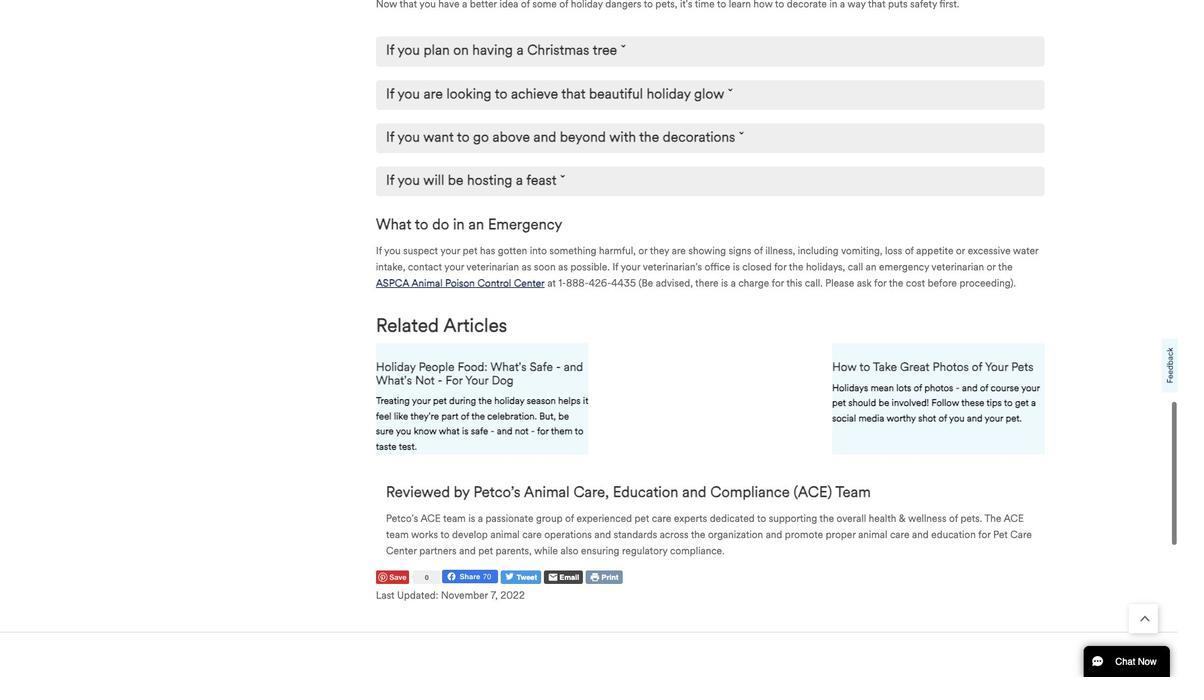Task type: vqa. For each thing, say whether or not it's contained in the screenshot.
peanut butter scent squeaky chew ball dog toy
no



Task type: locate. For each thing, give the bounding box(es) containing it.
animal
[[412, 277, 443, 290], [524, 483, 570, 501]]

veterinarian's
[[643, 261, 703, 273]]

1 vertical spatial team
[[386, 529, 409, 541]]

into
[[530, 245, 547, 257]]

petco's up works
[[386, 513, 418, 525]]

and
[[683, 483, 707, 501], [595, 529, 611, 541], [766, 529, 783, 541], [913, 529, 929, 541], [459, 545, 476, 557]]

0 horizontal spatial animal
[[491, 529, 520, 541]]

a left the charge at the right
[[731, 277, 736, 290]]

operations
[[545, 529, 592, 541]]

this
[[787, 277, 803, 290]]

care,
[[574, 483, 609, 501]]

0 horizontal spatial petco's
[[386, 513, 418, 525]]

1 vertical spatial a
[[478, 513, 483, 525]]

for inside petco's ace team is a passionate group of experienced pet care experts dedicated to supporting the overall health & wellness of pets. the ace team works to develop animal care operations and standards across the organization and promote proper animal care and education for pet care center partners and pet parents, while also ensuring regulatory compliance.
[[979, 529, 991, 541]]

dedicated
[[710, 513, 755, 525]]

a up develop
[[478, 513, 483, 525]]

is up develop
[[469, 513, 476, 525]]

0 vertical spatial if
[[376, 245, 382, 257]]

0 horizontal spatial ace
[[421, 513, 441, 525]]

2 vertical spatial pet
[[479, 545, 493, 557]]

&
[[899, 513, 906, 525]]

0 horizontal spatial center
[[386, 545, 417, 557]]

proceeding).
[[960, 277, 1017, 290]]

the down emergency
[[890, 277, 904, 290]]

pet up standards
[[635, 513, 650, 525]]

of up 'closed'
[[754, 245, 763, 257]]

1 vertical spatial animal
[[524, 483, 570, 501]]

or
[[639, 245, 648, 257], [957, 245, 966, 257], [987, 261, 996, 273]]

parents,
[[496, 545, 532, 557]]

(be
[[639, 277, 654, 290]]

1 horizontal spatial petco's
[[474, 483, 521, 501]]

1 vertical spatial to
[[758, 513, 767, 525]]

0 horizontal spatial team
[[386, 529, 409, 541]]

1 horizontal spatial if
[[613, 261, 619, 273]]

1 vertical spatial petco's
[[386, 513, 418, 525]]

veterinarian up control on the left top
[[467, 261, 519, 273]]

0 horizontal spatial animal
[[412, 277, 443, 290]]

for left "pet"
[[979, 529, 991, 541]]

(ace)
[[794, 483, 833, 501]]

1 horizontal spatial is
[[722, 277, 729, 290]]

0 vertical spatial an
[[469, 215, 484, 233]]

to left do
[[415, 215, 429, 233]]

ask
[[857, 277, 872, 290]]

is down signs
[[733, 261, 740, 273]]

1 horizontal spatial veterinarian
[[932, 261, 985, 273]]

0 horizontal spatial as
[[522, 261, 532, 273]]

related
[[376, 314, 439, 337]]

intake,
[[376, 261, 406, 273]]

and down wellness
[[913, 529, 929, 541]]

0 horizontal spatial a
[[478, 513, 483, 525]]

save
[[390, 573, 407, 581]]

0 horizontal spatial veterinarian
[[467, 261, 519, 273]]

works
[[411, 529, 438, 541]]

petco's up passionate
[[474, 483, 521, 501]]

1 horizontal spatial ace
[[1004, 513, 1025, 525]]

animal up the group
[[524, 483, 570, 501]]

a inside petco's ace team is a passionate group of experienced pet care experts dedicated to supporting the overall health & wellness of pets. the ace team works to develop animal care operations and standards across the organization and promote proper animal care and education for pet care center partners and pet parents, while also ensuring regulatory compliance.
[[478, 513, 483, 525]]

and down develop
[[459, 545, 476, 557]]

articles
[[444, 314, 508, 337]]

pet left has
[[463, 245, 478, 257]]

closed
[[743, 261, 772, 273]]

animal
[[491, 529, 520, 541], [859, 529, 888, 541]]

pet
[[463, 245, 478, 257], [635, 513, 650, 525], [479, 545, 493, 557]]

team
[[836, 483, 871, 501]]

last
[[376, 590, 395, 602]]

1 animal from the left
[[491, 529, 520, 541]]

print link
[[586, 571, 623, 584]]

2 vertical spatial to
[[441, 529, 450, 541]]

harmful,
[[599, 245, 636, 257]]

2 horizontal spatial is
[[733, 261, 740, 273]]

care
[[652, 513, 672, 525], [523, 529, 542, 541], [891, 529, 910, 541]]

0 vertical spatial petco's
[[474, 483, 521, 501]]

2 as from the left
[[559, 261, 568, 273]]

by
[[454, 483, 470, 501]]

ace up works
[[421, 513, 441, 525]]

to
[[415, 215, 429, 233], [758, 513, 767, 525], [441, 529, 450, 541]]

excessive
[[968, 245, 1011, 257]]

veterinarian up before
[[932, 261, 985, 273]]

your up "poison" at left top
[[445, 261, 464, 273]]

center
[[514, 277, 545, 290], [386, 545, 417, 557]]

your up 4435
[[621, 261, 641, 273]]

team left works
[[386, 529, 409, 541]]

if down harmful,
[[613, 261, 619, 273]]

animal down passionate
[[491, 529, 520, 541]]

team up develop
[[443, 513, 466, 525]]

2 horizontal spatial pet
[[635, 513, 650, 525]]

to up partners
[[441, 529, 450, 541]]

2 horizontal spatial to
[[758, 513, 767, 525]]

is down office
[[722, 277, 729, 290]]

as left soon
[[522, 261, 532, 273]]

if left you
[[376, 245, 382, 257]]

center up save
[[386, 545, 417, 557]]

care up while at left
[[523, 529, 542, 541]]

0 vertical spatial team
[[443, 513, 466, 525]]

of up education at the right
[[950, 513, 959, 525]]

1 vertical spatial is
[[722, 277, 729, 290]]

last updated: november 7, 2022
[[376, 590, 525, 602]]

petco's
[[474, 483, 521, 501], [386, 513, 418, 525]]

email
[[558, 574, 580, 582]]

to down compliance
[[758, 513, 767, 525]]

2 vertical spatial is
[[469, 513, 476, 525]]

of right loss
[[905, 245, 914, 257]]

or down excessive
[[987, 261, 996, 273]]

an right the in
[[469, 215, 484, 233]]

ace up the care
[[1004, 513, 1025, 525]]

0 vertical spatial a
[[731, 277, 736, 290]]

center left at
[[514, 277, 545, 290]]

care up across
[[652, 513, 672, 525]]

426-
[[589, 277, 612, 290]]

as up 1-
[[559, 261, 568, 273]]

animal down health
[[859, 529, 888, 541]]

of
[[754, 245, 763, 257], [905, 245, 914, 257], [565, 513, 574, 525], [950, 513, 959, 525]]

print
[[600, 574, 619, 582]]

please
[[826, 277, 855, 290]]

or right appetite
[[957, 245, 966, 257]]

0 horizontal spatial an
[[469, 215, 484, 233]]

1 horizontal spatial as
[[559, 261, 568, 273]]

2 horizontal spatial care
[[891, 529, 910, 541]]

animal down contact
[[412, 277, 443, 290]]

they
[[650, 245, 670, 257]]

0 vertical spatial pet
[[463, 245, 478, 257]]

experienced
[[577, 513, 632, 525]]

call
[[848, 261, 864, 273]]

health
[[869, 513, 897, 525]]

1 horizontal spatial care
[[652, 513, 672, 525]]

1 horizontal spatial center
[[514, 277, 545, 290]]

the
[[789, 261, 804, 273], [999, 261, 1013, 273], [890, 277, 904, 290], [820, 513, 835, 525], [691, 529, 706, 541]]

0 vertical spatial center
[[514, 277, 545, 290]]

and up experts
[[683, 483, 707, 501]]

1 vertical spatial if
[[613, 261, 619, 273]]

pet
[[994, 529, 1008, 541]]

0 horizontal spatial is
[[469, 513, 476, 525]]

is
[[733, 261, 740, 273], [722, 277, 729, 290], [469, 513, 476, 525]]

poison
[[445, 277, 475, 290]]

1 horizontal spatial an
[[866, 261, 877, 273]]

tweet
[[515, 574, 537, 582]]

a
[[731, 277, 736, 290], [478, 513, 483, 525]]

or left they
[[639, 245, 648, 257]]

1 horizontal spatial a
[[731, 277, 736, 290]]

organization
[[708, 529, 764, 541]]

care down '&'
[[891, 529, 910, 541]]

pet down develop
[[479, 545, 493, 557]]

and down supporting
[[766, 529, 783, 541]]

your
[[441, 245, 460, 257], [445, 261, 464, 273], [621, 261, 641, 273]]

including
[[798, 245, 839, 257]]

1 vertical spatial an
[[866, 261, 877, 273]]

for
[[775, 261, 787, 273], [772, 277, 785, 290], [875, 277, 887, 290], [979, 529, 991, 541]]

ace
[[421, 513, 441, 525], [1004, 513, 1025, 525]]

for right ask
[[875, 277, 887, 290]]

0 horizontal spatial to
[[415, 215, 429, 233]]

before
[[928, 277, 958, 290]]

also
[[561, 545, 579, 557]]

emergency
[[488, 215, 563, 233]]

do
[[432, 215, 449, 233]]

an inside "if you suspect your pet has gotten into something harmful, or they are showing signs of illness, including vomiting, loss of appetite or excessive water intake, contact your veterinarian as soon as possible. if your veterinarian's office is closed for the holidays, call an emergency veterinarian or the aspca animal poison control center at 1-888-426-4435 (be advised, there is a charge for this call. please ask for the cost before proceeding)."
[[866, 261, 877, 273]]

for left this
[[772, 277, 785, 290]]

1 horizontal spatial pet
[[479, 545, 493, 557]]

illness,
[[766, 245, 796, 257]]

1 horizontal spatial to
[[441, 529, 450, 541]]

1 vertical spatial center
[[386, 545, 417, 557]]

4435
[[612, 277, 636, 290]]

1 as from the left
[[522, 261, 532, 273]]

0 horizontal spatial pet
[[463, 245, 478, 257]]

updated:
[[397, 590, 439, 602]]

the up compliance.
[[691, 529, 706, 541]]

vomiting,
[[842, 245, 883, 257]]

1 horizontal spatial animal
[[859, 529, 888, 541]]

your down the in
[[441, 245, 460, 257]]

0 vertical spatial animal
[[412, 277, 443, 290]]

an right call
[[866, 261, 877, 273]]



Task type: describe. For each thing, give the bounding box(es) containing it.
0 horizontal spatial if
[[376, 245, 382, 257]]

2 veterinarian from the left
[[932, 261, 985, 273]]

pets.
[[961, 513, 983, 525]]

is inside petco's ace team is a passionate group of experienced pet care experts dedicated to supporting the overall health & wellness of pets. the ace team works to develop animal care operations and standards across the organization and promote proper animal care and education for pet care center partners and pet parents, while also ensuring regulatory compliance.
[[469, 513, 476, 525]]

there
[[696, 277, 719, 290]]

email link
[[544, 571, 584, 584]]

0 vertical spatial is
[[733, 261, 740, 273]]

care
[[1011, 529, 1033, 541]]

of up operations
[[565, 513, 574, 525]]

are
[[672, 245, 686, 257]]

regulatory
[[622, 545, 668, 557]]

charge
[[739, 277, 770, 290]]

1 horizontal spatial or
[[957, 245, 966, 257]]

1 vertical spatial pet
[[635, 513, 650, 525]]

advised,
[[656, 277, 693, 290]]

the
[[985, 513, 1002, 525]]

standards
[[614, 529, 658, 541]]

related articles
[[376, 314, 508, 337]]

in
[[453, 215, 465, 233]]

1 horizontal spatial team
[[443, 513, 466, 525]]

cost
[[907, 277, 926, 290]]

0 vertical spatial to
[[415, 215, 429, 233]]

the up proper
[[820, 513, 835, 525]]

passionate
[[486, 513, 534, 525]]

november
[[441, 590, 488, 602]]

center inside "if you suspect your pet has gotten into something harmful, or they are showing signs of illness, including vomiting, loss of appetite or excessive water intake, contact your veterinarian as soon as possible. if your veterinarian's office is closed for the holidays, call an emergency veterinarian or the aspca animal poison control center at 1-888-426-4435 (be advised, there is a charge for this call. please ask for the cost before proceeding)."
[[514, 277, 545, 290]]

across
[[660, 529, 689, 541]]

possible.
[[571, 261, 610, 273]]

animal inside "if you suspect your pet has gotten into something harmful, or they are showing signs of illness, including vomiting, loss of appetite or excessive water intake, contact your veterinarian as soon as possible. if your veterinarian's office is closed for the holidays, call an emergency veterinarian or the aspca animal poison control center at 1-888-426-4435 (be advised, there is a charge for this call. please ask for the cost before proceeding)."
[[412, 277, 443, 290]]

signs
[[729, 245, 752, 257]]

develop
[[452, 529, 488, 541]]

while
[[534, 545, 558, 557]]

and down experienced
[[595, 529, 611, 541]]

pet inside "if you suspect your pet has gotten into something harmful, or they are showing signs of illness, including vomiting, loss of appetite or excessive water intake, contact your veterinarian as soon as possible. if your veterinarian's office is closed for the holidays, call an emergency veterinarian or the aspca animal poison control center at 1-888-426-4435 (be advised, there is a charge for this call. please ask for the cost before proceeding)."
[[463, 245, 478, 257]]

proper
[[826, 529, 856, 541]]

0 horizontal spatial care
[[523, 529, 542, 541]]

group
[[536, 513, 563, 525]]

education
[[613, 483, 679, 501]]

supporting
[[769, 513, 818, 525]]

reviewed
[[386, 483, 450, 501]]

wellness
[[909, 513, 947, 525]]

loss
[[886, 245, 903, 257]]

emergency
[[880, 261, 930, 273]]

the down excessive
[[999, 261, 1013, 273]]

contact
[[408, 261, 442, 273]]

ensuring
[[581, 545, 620, 557]]

promote
[[785, 529, 824, 541]]

aspca
[[376, 277, 409, 290]]

overall
[[837, 513, 867, 525]]

soon
[[534, 261, 556, 273]]

888-
[[567, 277, 589, 290]]

showing
[[689, 245, 727, 257]]

compliance
[[711, 483, 790, 501]]

a inside "if you suspect your pet has gotten into something harmful, or they are showing signs of illness, including vomiting, loss of appetite or excessive water intake, contact your veterinarian as soon as possible. if your veterinarian's office is closed for the holidays, call an emergency veterinarian or the aspca animal poison control center at 1-888-426-4435 (be advised, there is a charge for this call. please ask for the cost before proceeding)."
[[731, 277, 736, 290]]

2 ace from the left
[[1004, 513, 1025, 525]]

1 veterinarian from the left
[[467, 261, 519, 273]]

you
[[384, 245, 401, 257]]

partners
[[420, 545, 457, 557]]

7,
[[491, 590, 498, 602]]

call.
[[805, 277, 823, 290]]

tweet link
[[501, 571, 541, 584]]

what to do in an emergency
[[376, 215, 563, 233]]

1-
[[559, 277, 567, 290]]

gotten
[[498, 245, 528, 257]]

compliance.
[[671, 545, 725, 557]]

experts
[[674, 513, 708, 525]]

the up this
[[789, 261, 804, 273]]

2 animal from the left
[[859, 529, 888, 541]]

for down illness, in the top of the page
[[775, 261, 787, 273]]

0 horizontal spatial or
[[639, 245, 648, 257]]

1 ace from the left
[[421, 513, 441, 525]]

2 horizontal spatial or
[[987, 261, 996, 273]]

office
[[705, 261, 731, 273]]

center inside petco's ace team is a passionate group of experienced pet care experts dedicated to supporting the overall health & wellness of pets. the ace team works to develop animal care operations and standards across the organization and promote proper animal care and education for pet care center partners and pet parents, while also ensuring regulatory compliance.
[[386, 545, 417, 557]]

holidays,
[[806, 261, 846, 273]]

reviewed by petco's animal care, education and compliance (ace) team
[[386, 483, 871, 501]]

aspca animal poison control center link
[[376, 275, 545, 292]]

2022
[[501, 590, 525, 602]]

something
[[550, 245, 597, 257]]

has
[[480, 245, 496, 257]]

petco's inside petco's ace team is a passionate group of experienced pet care experts dedicated to supporting the overall health & wellness of pets. the ace team works to develop animal care operations and standards across the organization and promote proper animal care and education for pet care center partners and pet parents, while also ensuring regulatory compliance.
[[386, 513, 418, 525]]

1 horizontal spatial animal
[[524, 483, 570, 501]]

0
[[425, 573, 429, 581]]

suspect
[[403, 245, 438, 257]]

education
[[932, 529, 976, 541]]

what
[[376, 215, 412, 233]]

at
[[548, 277, 556, 290]]



